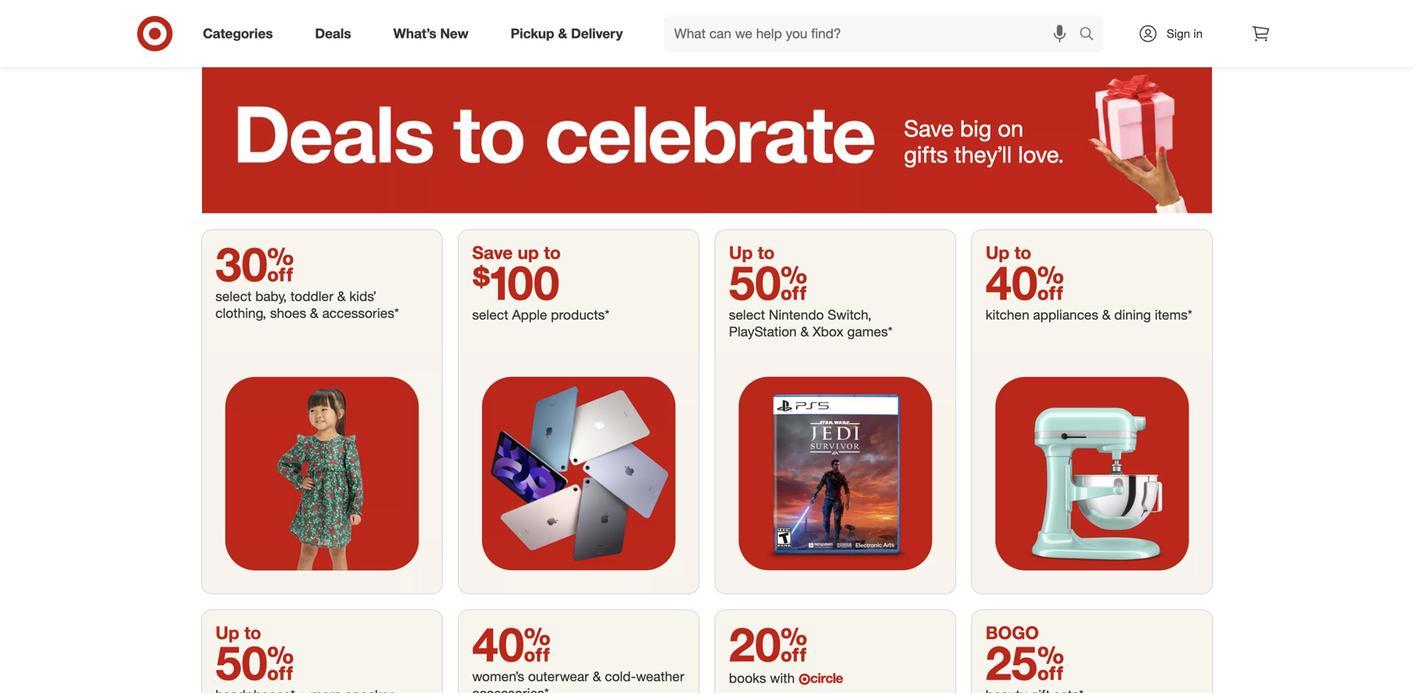 Task type: describe. For each thing, give the bounding box(es) containing it.
30 select baby, toddler & kids' clothing, shoes & accessories*
[[216, 235, 399, 321]]

0 horizontal spatial 50
[[216, 634, 294, 692]]

big
[[960, 114, 992, 142]]

circle
[[810, 670, 843, 687]]

playstation
[[729, 324, 797, 340]]

delivery
[[571, 25, 623, 42]]

up
[[518, 242, 539, 263]]

cold-
[[605, 669, 636, 685]]

outerwear
[[528, 669, 589, 685]]

accessories* inside 30 select baby, toddler & kids' clothing, shoes & accessories*
[[322, 305, 399, 321]]

25
[[986, 634, 1065, 692]]

save big on gifts they'll love.
[[904, 114, 1065, 168]]

0 vertical spatial 50
[[729, 254, 808, 311]]

up to for select
[[729, 242, 775, 263]]

pickup
[[511, 25, 554, 42]]

40 for 40 women's outerwear & cold-weather accessories*
[[472, 616, 551, 673]]

20
[[729, 616, 808, 673]]

on
[[998, 114, 1024, 142]]

pickup & delivery
[[511, 25, 623, 42]]

items*
[[1155, 307, 1193, 323]]

up for kitchen appliances & dining items*
[[986, 242, 1010, 263]]

shoes
[[270, 305, 306, 321]]

sign in
[[1167, 26, 1203, 41]]

accessories* inside "40 women's outerwear & cold-weather accessories*"
[[472, 686, 549, 694]]

deals
[[315, 25, 351, 42]]

what's
[[393, 25, 436, 42]]

with
[[770, 670, 795, 687]]

what's new
[[393, 25, 469, 42]]

search button
[[1072, 15, 1112, 56]]

in
[[1194, 26, 1203, 41]]

search
[[1072, 27, 1112, 43]]

books
[[729, 670, 766, 687]]

What can we help you find? suggestions appear below search field
[[664, 15, 1084, 52]]

what's new link
[[379, 15, 490, 52]]

select inside 30 select baby, toddler & kids' clothing, shoes & accessories*
[[216, 288, 252, 305]]

select apple products*
[[472, 307, 610, 323]]

baby,
[[255, 288, 287, 305]]

save for save big on gifts they'll love.
[[904, 114, 954, 142]]

& down 'toddler'
[[310, 305, 319, 321]]

books with
[[729, 670, 799, 687]]

gifts
[[904, 141, 948, 168]]

kitchen
[[986, 307, 1030, 323]]



Task type: vqa. For each thing, say whether or not it's contained in the screenshot.
the leftmost 1
no



Task type: locate. For each thing, give the bounding box(es) containing it.
0 horizontal spatial save
[[472, 242, 513, 263]]

weather
[[636, 669, 685, 685]]

0 vertical spatial accessories*
[[322, 305, 399, 321]]

1 vertical spatial 50
[[216, 634, 294, 692]]

games*
[[848, 324, 893, 340]]

up for select nintendo switch, playstation & xbox games*
[[729, 242, 753, 263]]

0 vertical spatial save
[[904, 114, 954, 142]]

30
[[216, 235, 294, 292]]

accessories*
[[322, 305, 399, 321], [472, 686, 549, 694]]

$100
[[472, 254, 560, 311]]

0 horizontal spatial up to
[[216, 623, 261, 644]]

appliances
[[1033, 307, 1099, 323]]

0 vertical spatial 40
[[986, 254, 1065, 311]]

advertisement region
[[202, 0, 1212, 47]]

dining
[[1115, 307, 1151, 323]]

kitchen appliances & dining items*
[[986, 307, 1193, 323]]

1 horizontal spatial save
[[904, 114, 954, 142]]

love.
[[1018, 141, 1065, 168]]

& down nintendo
[[801, 324, 809, 340]]

up
[[729, 242, 753, 263], [986, 242, 1010, 263], [216, 623, 239, 644]]

& inside "40 women's outerwear & cold-weather accessories*"
[[593, 669, 601, 685]]

up to
[[729, 242, 775, 263], [986, 242, 1032, 263], [216, 623, 261, 644]]

bogo
[[986, 623, 1039, 644]]

1 horizontal spatial accessories*
[[472, 686, 549, 694]]

select inside select nintendo switch, playstation & xbox games*
[[729, 307, 765, 323]]

pickup & delivery link
[[496, 15, 644, 52]]

up to for kitchen
[[986, 242, 1032, 263]]

xbox
[[813, 324, 844, 340]]

1 vertical spatial save
[[472, 242, 513, 263]]

categories link
[[189, 15, 294, 52]]

2 horizontal spatial select
[[729, 307, 765, 323]]

save up to
[[472, 242, 561, 263]]

1 horizontal spatial up
[[729, 242, 753, 263]]

select left apple
[[472, 307, 508, 323]]

&
[[558, 25, 567, 42], [337, 288, 346, 305], [310, 305, 319, 321], [1102, 307, 1111, 323], [801, 324, 809, 340], [593, 669, 601, 685]]

0 horizontal spatial select
[[216, 288, 252, 305]]

2 horizontal spatial up
[[986, 242, 1010, 263]]

& right pickup
[[558, 25, 567, 42]]

0 horizontal spatial 40
[[472, 616, 551, 673]]

save left the big
[[904, 114, 954, 142]]

select for $100
[[472, 307, 508, 323]]

switch,
[[828, 307, 872, 323]]

0 horizontal spatial accessories*
[[322, 305, 399, 321]]

& left cold-
[[593, 669, 601, 685]]

save for save up to
[[472, 242, 513, 263]]

2 horizontal spatial up to
[[986, 242, 1032, 263]]

sign in link
[[1124, 15, 1229, 52]]

accessories* down 'women's'
[[472, 686, 549, 694]]

40 women's outerwear & cold-weather accessories*
[[472, 616, 685, 694]]

select for 50
[[729, 307, 765, 323]]

1 horizontal spatial up to
[[729, 242, 775, 263]]

select
[[216, 288, 252, 305], [472, 307, 508, 323], [729, 307, 765, 323]]

40 for 40
[[986, 254, 1065, 311]]

new
[[440, 25, 469, 42]]

toddler
[[291, 288, 334, 305]]

& left dining
[[1102, 307, 1111, 323]]

1 horizontal spatial select
[[472, 307, 508, 323]]

& inside select nintendo switch, playstation & xbox games*
[[801, 324, 809, 340]]

save
[[904, 114, 954, 142], [472, 242, 513, 263]]

kids'
[[350, 288, 377, 305]]

deals link
[[301, 15, 372, 52]]

1 vertical spatial 40
[[472, 616, 551, 673]]

women's
[[472, 669, 524, 685]]

select up playstation
[[729, 307, 765, 323]]

1 vertical spatial accessories*
[[472, 686, 549, 694]]

40
[[986, 254, 1065, 311], [472, 616, 551, 673]]

to
[[544, 242, 561, 263], [758, 242, 775, 263], [1015, 242, 1032, 263], [244, 623, 261, 644]]

1 horizontal spatial 50
[[729, 254, 808, 311]]

categories
[[203, 25, 273, 42]]

1 horizontal spatial 40
[[986, 254, 1065, 311]]

apple
[[512, 307, 547, 323]]

select nintendo switch, playstation & xbox games*
[[729, 307, 893, 340]]

select up the clothing,
[[216, 288, 252, 305]]

they'll
[[955, 141, 1012, 168]]

& left kids'
[[337, 288, 346, 305]]

save inside save big on gifts they'll love.
[[904, 114, 954, 142]]

40 inside "40 women's outerwear & cold-weather accessories*"
[[472, 616, 551, 673]]

sign
[[1167, 26, 1191, 41]]

50
[[729, 254, 808, 311], [216, 634, 294, 692]]

clothing,
[[216, 305, 266, 321]]

accessories* down kids'
[[322, 305, 399, 321]]

0 horizontal spatial up
[[216, 623, 239, 644]]

save left up
[[472, 242, 513, 263]]

products*
[[551, 307, 610, 323]]

nintendo
[[769, 307, 824, 323]]



